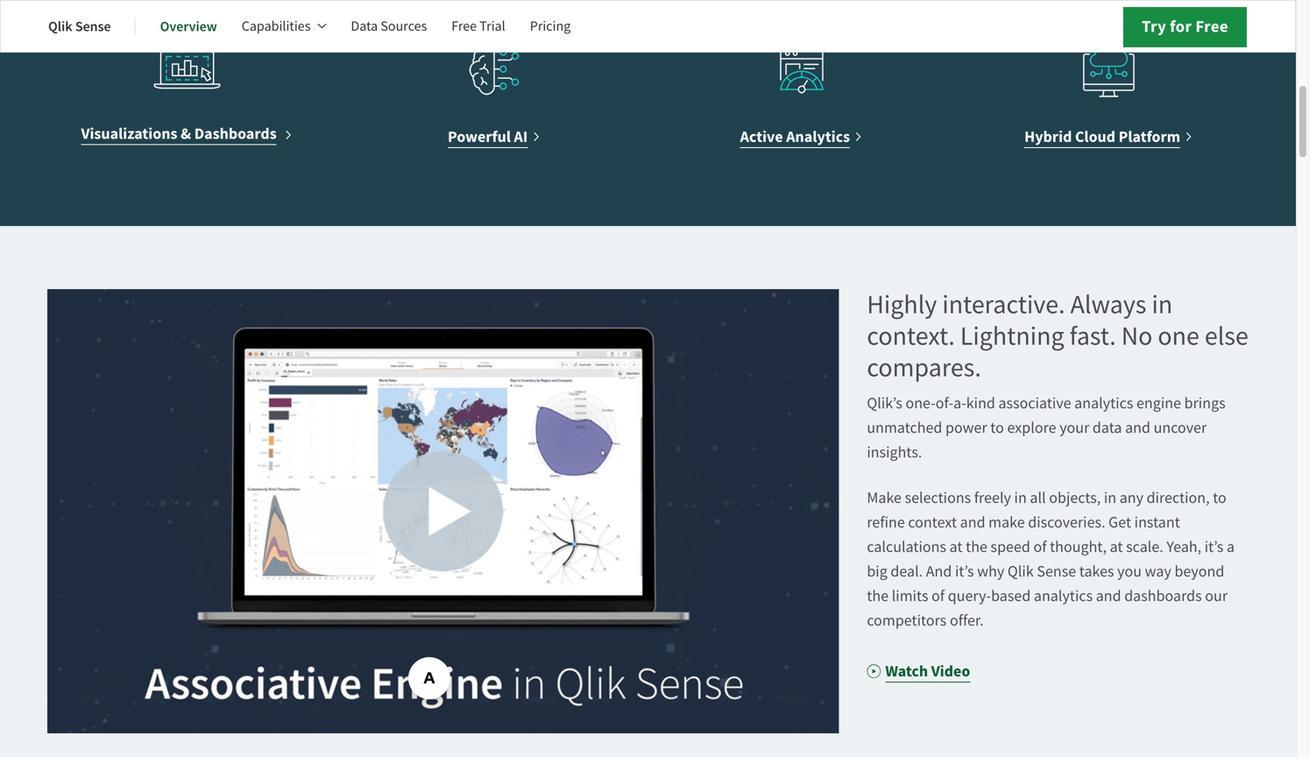 Task type: describe. For each thing, give the bounding box(es) containing it.
powerful ai
[[448, 126, 528, 147]]

0 horizontal spatial the
[[867, 586, 889, 606]]

power
[[946, 418, 988, 438]]

beyond
[[1175, 562, 1225, 582]]

free trial link
[[452, 5, 506, 47]]

scale.
[[1127, 537, 1164, 557]]

way
[[1146, 562, 1172, 582]]

1 horizontal spatial in
[[1105, 488, 1117, 508]]

analytics
[[787, 126, 851, 147]]

try
[[1142, 15, 1167, 38]]

a
[[1228, 537, 1235, 557]]

qlik sense
[[48, 17, 111, 36]]

one
[[1159, 320, 1200, 354]]

ai
[[514, 126, 528, 147]]

0 horizontal spatial of
[[932, 586, 945, 606]]

one-
[[906, 393, 936, 414]]

hybrid cloud platform link
[[1025, 125, 1194, 149]]

sources
[[381, 17, 427, 35]]

of-
[[936, 393, 954, 414]]

yeah,
[[1167, 537, 1202, 557]]

watch
[[886, 661, 929, 682]]

a-
[[954, 393, 967, 414]]

visualizations & dashboards
[[81, 123, 277, 144]]

1 horizontal spatial and
[[1097, 586, 1122, 606]]

powerful
[[448, 126, 511, 147]]

data
[[351, 17, 378, 35]]

active analytics
[[741, 126, 851, 147]]

to inside the make selections freely in all objects, in any direction, to refine context and make discoveries. get instant calculations at the speed of thought, at scale. yeah, it's a big deal. and it's why qlik sense takes you way beyond the limits of query-based analytics and dashboards our competitors offer.
[[1214, 488, 1227, 508]]

analytics inside qlik's one-of-a-kind associative analytics engine brings unmatched power to explore your data and uncover insights.
[[1075, 393, 1134, 414]]

all
[[1031, 488, 1047, 508]]

overview
[[160, 17, 217, 36]]

make selections freely in all objects, in any direction, to refine context and make discoveries. get instant calculations at the speed of thought, at scale. yeah, it's a big deal. and it's why qlik sense takes you way beyond the limits of query-based analytics and dashboards our competitors offer.
[[867, 488, 1235, 631]]

refine
[[867, 513, 906, 533]]

click image to watch the qlik associative engine video. image
[[47, 290, 839, 734]]

competitors
[[867, 611, 947, 631]]

highly
[[867, 288, 938, 322]]

no
[[1122, 320, 1153, 354]]

our
[[1206, 586, 1228, 606]]

discoveries.
[[1029, 513, 1106, 533]]

0 vertical spatial qlik
[[48, 17, 72, 36]]

qlik's
[[867, 393, 903, 414]]

qlik's one-of-a-kind associative analytics engine brings unmatched power to explore your data and uncover insights.
[[867, 393, 1226, 463]]

fast.
[[1070, 320, 1117, 354]]

0 horizontal spatial it's
[[956, 562, 975, 582]]

any
[[1120, 488, 1144, 508]]

menu bar containing qlik sense
[[48, 5, 596, 47]]

in for always
[[1153, 288, 1173, 322]]

interactive.
[[943, 288, 1066, 322]]

always
[[1071, 288, 1147, 322]]

in for freely
[[1015, 488, 1027, 508]]

pricing link
[[530, 5, 571, 47]]

watch video
[[886, 661, 971, 682]]

&
[[181, 123, 191, 144]]

dashboards
[[1125, 586, 1203, 606]]

freely
[[975, 488, 1012, 508]]

overview link
[[160, 5, 217, 47]]

active
[[741, 126, 784, 147]]

deal.
[[891, 562, 923, 582]]

uncover
[[1154, 418, 1208, 438]]

hybrid cloud platform
[[1025, 126, 1181, 147]]

query-
[[948, 586, 992, 606]]

visualizations & dashboards link
[[81, 120, 293, 146]]

else
[[1205, 320, 1249, 354]]

cloud
[[1076, 126, 1116, 147]]

why
[[978, 562, 1005, 582]]

context
[[909, 513, 958, 533]]

capabilities
[[242, 17, 311, 35]]

make
[[989, 513, 1026, 533]]

engine
[[1137, 393, 1182, 414]]

unmatched
[[867, 418, 943, 438]]

powerful ai link
[[448, 125, 541, 149]]

dashboards
[[194, 123, 277, 144]]

insights.
[[867, 443, 923, 463]]

video
[[932, 661, 971, 682]]

try for free
[[1142, 15, 1229, 38]]

limits
[[892, 586, 929, 606]]



Task type: vqa. For each thing, say whether or not it's contained in the screenshot.
Qlik 'Image'
no



Task type: locate. For each thing, give the bounding box(es) containing it.
1 horizontal spatial sense
[[1038, 562, 1077, 582]]

and inside qlik's one-of-a-kind associative analytics engine brings unmatched power to explore your data and uncover insights.
[[1126, 418, 1151, 438]]

the up why
[[966, 537, 988, 557]]

of down the and
[[932, 586, 945, 606]]

and down freely
[[961, 513, 986, 533]]

calculations
[[867, 537, 947, 557]]

to right direction,
[[1214, 488, 1227, 508]]

hybrid
[[1025, 126, 1073, 147]]

explore
[[1008, 418, 1057, 438]]

you
[[1118, 562, 1143, 582]]

menu bar
[[48, 5, 596, 47]]

at
[[950, 537, 963, 557], [1111, 537, 1124, 557]]

free trial
[[452, 17, 506, 35]]

in left any
[[1105, 488, 1117, 508]]

0 vertical spatial it's
[[1205, 537, 1224, 557]]

and down takes
[[1097, 586, 1122, 606]]

0 vertical spatial to
[[991, 418, 1005, 438]]

the down the big
[[867, 586, 889, 606]]

free right for
[[1196, 15, 1229, 38]]

analytics
[[1075, 393, 1134, 414], [1035, 586, 1093, 606]]

kind
[[967, 393, 996, 414]]

selections
[[905, 488, 972, 508]]

make
[[867, 488, 902, 508]]

in left all
[[1015, 488, 1027, 508]]

your
[[1060, 418, 1090, 438]]

1 horizontal spatial the
[[966, 537, 988, 557]]

try for free link
[[1124, 7, 1248, 47]]

at up the and
[[950, 537, 963, 557]]

direction,
[[1147, 488, 1211, 508]]

data sources link
[[351, 5, 427, 47]]

1 horizontal spatial free
[[1196, 15, 1229, 38]]

watch video link
[[867, 660, 971, 684]]

it's up query-
[[956, 562, 975, 582]]

analytics up 'data'
[[1075, 393, 1134, 414]]

0 horizontal spatial free
[[452, 17, 477, 35]]

qlik sense link
[[48, 5, 111, 47]]

capabilities link
[[242, 5, 327, 47]]

qlik inside the make selections freely in all objects, in any direction, to refine context and make discoveries. get instant calculations at the speed of thought, at scale. yeah, it's a big deal. and it's why qlik sense takes you way beyond the limits of query-based analytics and dashboards our competitors offer.
[[1008, 562, 1034, 582]]

2 vertical spatial and
[[1097, 586, 1122, 606]]

1 vertical spatial it's
[[956, 562, 975, 582]]

1 horizontal spatial of
[[1034, 537, 1047, 557]]

lightning
[[961, 320, 1065, 354]]

0 vertical spatial of
[[1034, 537, 1047, 557]]

free left trial
[[452, 17, 477, 35]]

0 vertical spatial and
[[1126, 418, 1151, 438]]

1 horizontal spatial to
[[1214, 488, 1227, 508]]

in inside the 'highly interactive. always in context. lightning fast. no one else compares.'
[[1153, 288, 1173, 322]]

objects,
[[1050, 488, 1101, 508]]

in
[[1153, 288, 1173, 322], [1015, 488, 1027, 508], [1105, 488, 1117, 508]]

to
[[991, 418, 1005, 438], [1214, 488, 1227, 508]]

sense inside the make selections freely in all objects, in any direction, to refine context and make discoveries. get instant calculations at the speed of thought, at scale. yeah, it's a big deal. and it's why qlik sense takes you way beyond the limits of query-based analytics and dashboards our competitors offer.
[[1038, 562, 1077, 582]]

to down kind
[[991, 418, 1005, 438]]

thought,
[[1050, 537, 1107, 557]]

analytics inside the make selections freely in all objects, in any direction, to refine context and make discoveries. get instant calculations at the speed of thought, at scale. yeah, it's a big deal. and it's why qlik sense takes you way beyond the limits of query-based analytics and dashboards our competitors offer.
[[1035, 586, 1093, 606]]

1 horizontal spatial qlik
[[1008, 562, 1034, 582]]

associative
[[999, 393, 1072, 414]]

instant
[[1135, 513, 1181, 533]]

in right always
[[1153, 288, 1173, 322]]

1 vertical spatial the
[[867, 586, 889, 606]]

1 at from the left
[[950, 537, 963, 557]]

0 horizontal spatial at
[[950, 537, 963, 557]]

and
[[1126, 418, 1151, 438], [961, 513, 986, 533], [1097, 586, 1122, 606]]

data
[[1093, 418, 1123, 438]]

2 horizontal spatial and
[[1126, 418, 1151, 438]]

1 vertical spatial of
[[932, 586, 945, 606]]

0 horizontal spatial to
[[991, 418, 1005, 438]]

trial
[[480, 17, 506, 35]]

sense
[[75, 17, 111, 36], [1038, 562, 1077, 582]]

offer.
[[950, 611, 984, 631]]

data sources
[[351, 17, 427, 35]]

2 horizontal spatial in
[[1153, 288, 1173, 322]]

context.
[[867, 320, 956, 354]]

speed
[[991, 537, 1031, 557]]

1 horizontal spatial it's
[[1205, 537, 1224, 557]]

big
[[867, 562, 888, 582]]

brings
[[1185, 393, 1226, 414]]

active analytics link
[[741, 125, 864, 149]]

and right 'data'
[[1126, 418, 1151, 438]]

and
[[927, 562, 953, 582]]

1 vertical spatial and
[[961, 513, 986, 533]]

qlik
[[48, 17, 72, 36], [1008, 562, 1034, 582]]

highly interactive. always in context. lightning fast. no one else compares.
[[867, 288, 1249, 385]]

1 vertical spatial analytics
[[1035, 586, 1093, 606]]

to inside qlik's one-of-a-kind associative analytics engine brings unmatched power to explore your data and uncover insights.
[[991, 418, 1005, 438]]

of right 'speed'
[[1034, 537, 1047, 557]]

based
[[992, 586, 1031, 606]]

0 vertical spatial sense
[[75, 17, 111, 36]]

0 vertical spatial analytics
[[1075, 393, 1134, 414]]

pricing
[[530, 17, 571, 35]]

at down get
[[1111, 537, 1124, 557]]

0 horizontal spatial qlik
[[48, 17, 72, 36]]

compares.
[[867, 351, 982, 385]]

visualizations
[[81, 123, 178, 144]]

1 vertical spatial qlik
[[1008, 562, 1034, 582]]

2 at from the left
[[1111, 537, 1124, 557]]

free
[[1196, 15, 1229, 38], [452, 17, 477, 35]]

get
[[1109, 513, 1132, 533]]

1 vertical spatial to
[[1214, 488, 1227, 508]]

0 horizontal spatial in
[[1015, 488, 1027, 508]]

1 horizontal spatial at
[[1111, 537, 1124, 557]]

takes
[[1080, 562, 1115, 582]]

1 vertical spatial sense
[[1038, 562, 1077, 582]]

it's left a
[[1205, 537, 1224, 557]]

0 horizontal spatial sense
[[75, 17, 111, 36]]

the
[[966, 537, 988, 557], [867, 586, 889, 606]]

for
[[1171, 15, 1193, 38]]

0 vertical spatial the
[[966, 537, 988, 557]]

platform
[[1119, 126, 1181, 147]]

analytics down takes
[[1035, 586, 1093, 606]]

0 horizontal spatial and
[[961, 513, 986, 533]]



